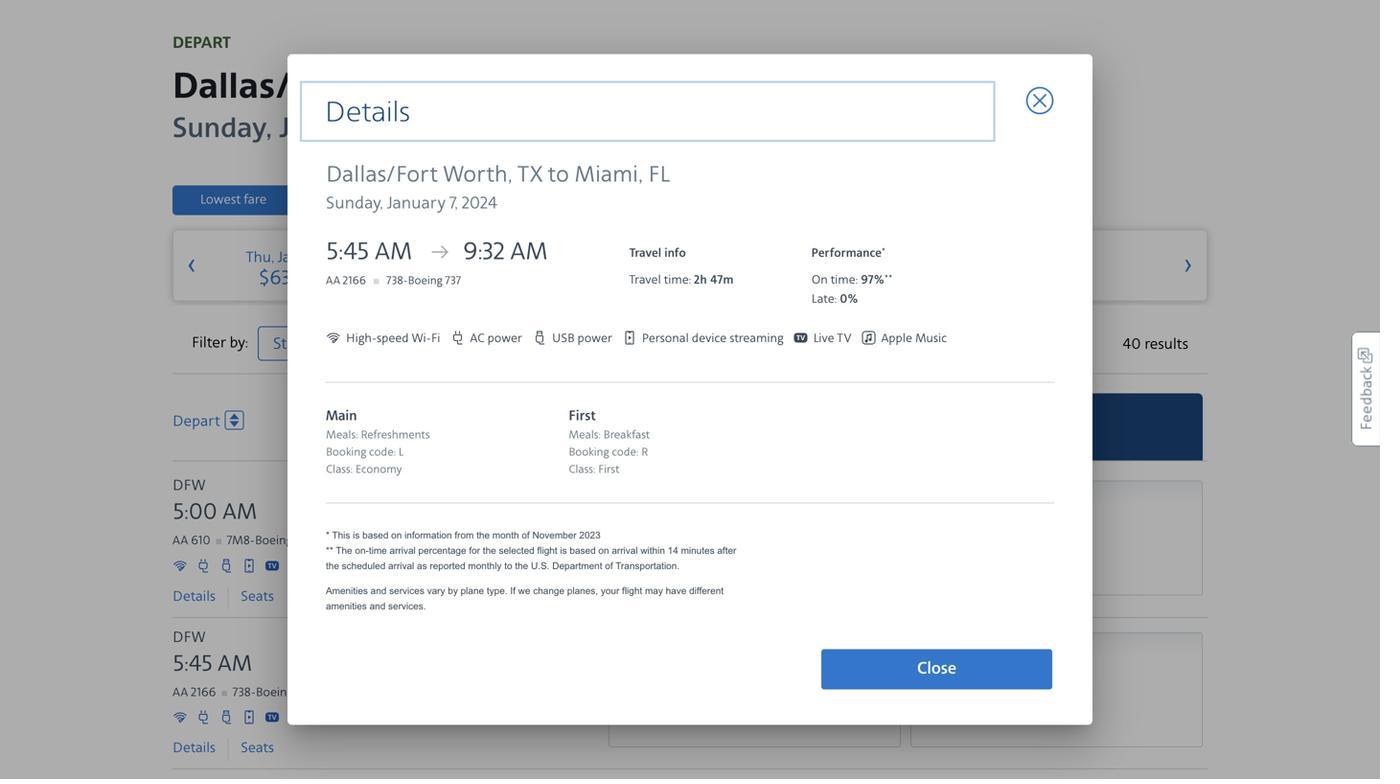 Task type: describe. For each thing, give the bounding box(es) containing it.
american airlines
[[385, 335, 508, 354]]

jan for tue, jan 9 $588
[[900, 251, 922, 266]]

the down the
[[326, 561, 339, 571]]

travel for travel time: 2h 47m
[[629, 274, 661, 287]]

1 vertical spatial aa
[[173, 535, 188, 548]]

1 vertical spatial first
[[598, 464, 619, 476]]

worth, for dallas/fort worth, tx to miami, fl
[[374, 65, 492, 107]]

am for 5:45 am
[[375, 241, 412, 266]]

** inside on time: 97% ** late: 0%
[[885, 274, 893, 284]]

mon, jan 8 button
[[720, 240, 835, 297]]

on
[[812, 274, 828, 287]]

to for dallas/fort worth, tx to miami, fl
[[554, 65, 590, 107]]

0 horizontal spatial first
[[569, 409, 596, 424]]

dfw 5:45 am
[[173, 631, 252, 677]]

seats for pipe image
[[241, 742, 274, 756]]

1 vertical spatial of
[[605, 561, 613, 571]]

services
[[389, 586, 425, 596]]

trip
[[1066, 664, 1083, 676]]

0 horizontal spatial 738-
[[233, 687, 256, 700]]

personal
[[642, 333, 689, 346]]

jan for fri, jan 5 $637
[[399, 251, 420, 266]]

thu,
[[246, 251, 274, 266]]

the up for
[[477, 530, 490, 541]]

code: for first
[[612, 447, 639, 459]]

usb
[[552, 333, 575, 346]]

737max
[[295, 535, 338, 548]]

0 vertical spatial 2166
[[343, 275, 366, 287]]

* this is based on information from the month of november 2023 ** the on-time arrival percentage for the selected flight is based on arrival within 14 minutes after the scheduled arrival as reported monthly to the u.s. department of transportation.
[[326, 530, 737, 571]]

fi
[[431, 333, 440, 346]]

dfw for 5:00
[[173, 479, 206, 494]]

arrive button
[[352, 411, 416, 431]]

wi-
[[412, 333, 431, 346]]

type.
[[487, 586, 508, 596]]

$618
[[733, 537, 777, 560]]

1 vertical spatial square image
[[213, 532, 224, 548]]

the
[[336, 545, 352, 556]]

travel for travel info
[[629, 247, 661, 260]]

am inside dfw 5:45 am
[[218, 654, 252, 677]]

$1,423
[[1028, 682, 1085, 705]]

sat, jan 6 button
[[471, 240, 586, 297]]

0 vertical spatial 7,
[[388, 111, 411, 144]]

device
[[692, 333, 727, 346]]

apple music
[[881, 333, 947, 346]]

2024 inside dallas/fort worth, tx to miami, fl sunday, january 7, 2024
[[462, 196, 498, 213]]

lowest fare
[[200, 194, 267, 207]]

american
[[385, 335, 453, 354]]

0 vertical spatial january
[[279, 111, 380, 144]]

dfw for 5:45
[[173, 631, 206, 646]]

from
[[455, 530, 474, 541]]

seats button for pipe icon at the bottom of the page
[[241, 589, 274, 606]]

fl for dallas/fort worth, tx to miami, fl
[[723, 65, 760, 107]]

40
[[1123, 338, 1141, 353]]

month
[[493, 530, 519, 541]]

pipe image
[[216, 740, 241, 756]]

vary
[[427, 586, 445, 596]]

by:
[[230, 336, 248, 351]]

class: for first
[[569, 464, 596, 476]]

thu, jan 4 $637
[[246, 251, 312, 290]]

filter
[[192, 336, 226, 351]]

leave feedback, opens external site in new window image
[[1352, 332, 1380, 447]]

0 vertical spatial 737
[[445, 275, 461, 287]]

to for dallas/fort worth, tx to miami, fl sunday, january 7, 2024
[[548, 164, 569, 187]]

0 vertical spatial details
[[325, 100, 411, 129]]

airlines
[[457, 335, 508, 354]]

2h
[[694, 274, 707, 287]]

9
[[925, 251, 934, 266]]

1 horizontal spatial 738-boeing 737
[[387, 275, 461, 287]]

1 vertical spatial and
[[370, 601, 386, 612]]

power for ac power
[[488, 333, 522, 346]]

details for seats "popup button" for pipe icon at the bottom of the page
[[173, 590, 216, 605]]

arrive
[[352, 415, 392, 430]]

47m
[[710, 274, 734, 287]]

dallas/fort for dallas/fort worth, tx to miami, fl sunday, january 7, 2024
[[326, 164, 438, 187]]

travel info
[[629, 247, 686, 260]]

after
[[717, 545, 737, 556]]

1 vertical spatial 8
[[341, 535, 348, 548]]

jan for sat, jan 6
[[525, 251, 547, 266]]

depart
[[173, 415, 220, 430]]

tue,
[[870, 251, 897, 266]]

first meals: breakfast booking code: r class: first
[[569, 409, 650, 476]]

live
[[813, 333, 835, 346]]

usb power
[[552, 333, 612, 346]]

details button for pipe icon at the bottom of the page
[[173, 589, 216, 606]]

mon, jan 8
[[742, 251, 813, 266]]

high-speed wi-fi
[[346, 333, 440, 346]]

late:
[[812, 294, 837, 307]]

nonstop
[[475, 504, 539, 521]]

2 vertical spatial boeing
[[256, 687, 293, 700]]

booking for main
[[326, 447, 366, 459]]

arrow right image for 5:45 am
[[280, 652, 308, 676]]

$588
[[881, 269, 924, 290]]

dfw 5:00 am
[[173, 479, 257, 525]]

fri,
[[375, 251, 395, 266]]

8:43 am
[[352, 502, 432, 525]]

5
[[424, 251, 432, 266]]

on-
[[355, 545, 369, 556]]

0 vertical spatial boeing
[[408, 275, 443, 287]]

arrival up transportation.
[[612, 545, 638, 556]]

am for 8:43 am
[[397, 502, 432, 525]]

fri, jan 5 $637
[[375, 251, 432, 290]]

code: for main
[[369, 447, 396, 459]]

reported
[[430, 561, 466, 571]]

live tv
[[813, 333, 852, 346]]

main
[[326, 409, 357, 424]]

performance
[[812, 247, 882, 260]]

selected
[[499, 545, 535, 556]]

14
[[668, 545, 678, 556]]

time: for on
[[831, 274, 858, 287]]

40 results status
[[1123, 331, 1189, 353]]

0 vertical spatial aa
[[326, 275, 340, 287]]

worth, for dallas/fort worth, tx to miami, fl sunday, january 7, 2024
[[443, 164, 512, 187]]

planes,
[[567, 586, 598, 596]]

on time: 97% ** late: 0%
[[812, 274, 893, 307]]

0 vertical spatial 2024
[[418, 111, 485, 144]]

flight inside * this is based on information from the month of november 2023 ** the on-time arrival percentage for the selected flight is based on arrival within 14 minutes after the scheduled arrival as reported monthly to the u.s. department of transportation.
[[537, 545, 558, 556]]

performance *
[[812, 247, 886, 260]]

0 horizontal spatial sunday,
[[173, 111, 272, 144]]

miami, for dallas/fort worth, tx to miami, fl sunday, january 7, 2024
[[575, 164, 643, 187]]

time
[[369, 545, 387, 556]]

change
[[533, 586, 565, 596]]

filter by:
[[192, 336, 248, 351]]

0 horizontal spatial 2166
[[191, 687, 216, 700]]

main meals: refreshments booking code: l class: economy
[[326, 409, 430, 476]]

9:32
[[463, 241, 505, 266]]

sat,
[[497, 251, 522, 266]]

department
[[552, 561, 602, 571]]

7, inside dallas/fort worth, tx to miami, fl sunday, january 7, 2024
[[450, 196, 458, 213]]

* inside * this is based on information from the month of november 2023 ** the on-time arrival percentage for the selected flight is based on arrival within 14 minutes after the scheduled arrival as reported monthly to the u.s. department of transportation.
[[326, 530, 330, 541]]

0 horizontal spatial 738-boeing 737
[[230, 687, 313, 700]]

streaming
[[730, 333, 784, 346]]

amenities
[[326, 586, 368, 596]]

transportation.
[[616, 561, 680, 571]]



Task type: locate. For each thing, give the bounding box(es) containing it.
am
[[375, 241, 412, 266], [510, 241, 548, 266], [223, 502, 257, 525], [397, 502, 432, 525], [218, 654, 252, 677]]

arrow right image
[[280, 500, 308, 525], [280, 652, 308, 676]]

0 horizontal spatial based
[[363, 530, 389, 541]]

1 vertical spatial sunday,
[[326, 196, 383, 213]]

8 up on
[[805, 251, 813, 266]]

0 vertical spatial first
[[569, 409, 596, 424]]

power for usb power
[[578, 333, 612, 346]]

1 horizontal spatial 8
[[805, 251, 813, 266]]

610
[[191, 535, 211, 548]]

r
[[641, 447, 648, 459]]

$637
[[259, 269, 299, 290], [383, 269, 424, 290]]

jan inside fri, jan 5 $637
[[399, 251, 420, 266]]

jan
[[278, 251, 299, 266], [399, 251, 420, 266], [525, 251, 547, 266], [780, 251, 801, 266], [900, 251, 922, 266]]

class: inside first meals: breakfast booking code: r class: first
[[569, 464, 596, 476]]

1 horizontal spatial sunday,
[[326, 196, 383, 213]]

square image down "fri,"
[[366, 273, 387, 288]]

0 horizontal spatial meals:
[[326, 430, 358, 441]]

1 seats button from the top
[[241, 589, 274, 606]]

the right for
[[483, 545, 496, 556]]

dfw inside dfw 5:00 am
[[173, 479, 206, 494]]

0 vertical spatial worth,
[[374, 65, 492, 107]]

meals: for main
[[326, 430, 358, 441]]

0 vertical spatial of
[[522, 530, 530, 541]]

jan inside thu, jan 4 $637
[[278, 251, 299, 266]]

5 jan from the left
[[900, 251, 922, 266]]

0 horizontal spatial booking
[[326, 447, 366, 459]]

0 vertical spatial on
[[391, 530, 402, 541]]

miami, inside dallas/fort worth, tx to miami, fl sunday, january 7, 2024
[[575, 164, 643, 187]]

flight inside amenities and services vary by plane type. if we change planes, your flight may have different amenities and services.
[[622, 586, 642, 596]]

dallas/fort
[[173, 65, 364, 107], [326, 164, 438, 187]]

6
[[550, 251, 559, 266]]

minutes
[[681, 545, 715, 556]]

7m8-boeing 737max 8 passenger
[[224, 535, 405, 548]]

jan inside the mon, jan 8 button
[[780, 251, 801, 266]]

$618 button
[[609, 481, 901, 596]]

0 horizontal spatial time:
[[664, 274, 691, 287]]

* left this on the bottom of page
[[326, 530, 330, 541]]

1 horizontal spatial meals:
[[569, 430, 601, 441]]

0 horizontal spatial fl
[[648, 164, 670, 187]]

$637 down "fri,"
[[383, 269, 424, 290]]

2 vertical spatial square image
[[219, 683, 230, 699]]

$637 down "thu,"
[[259, 269, 299, 290]]

sat, jan 6
[[497, 251, 559, 266]]

dallas/fort worth, tx to miami, fl
[[173, 65, 760, 107]]

0 vertical spatial 5:45
[[326, 241, 369, 266]]

1 horizontal spatial of
[[605, 561, 613, 571]]

2166 down 5:45 am
[[343, 275, 366, 287]]

aa down dfw 5:45 am
[[173, 687, 188, 700]]

time:
[[664, 274, 691, 287], [831, 274, 858, 287]]

aa left 610
[[173, 535, 188, 548]]

class: for main
[[326, 464, 353, 476]]

** down tue,
[[885, 274, 893, 284]]

to inside dallas/fort worth, tx to miami, fl sunday, january 7, 2024
[[548, 164, 569, 187]]

services.
[[388, 601, 426, 612]]

tx inside dallas/fort worth, tx to miami, fl sunday, january 7, 2024
[[518, 164, 543, 187]]

1 horizontal spatial *
[[882, 247, 886, 257]]

0 vertical spatial seats button
[[241, 589, 274, 606]]

*
[[882, 247, 886, 257], [326, 530, 330, 541]]

have
[[666, 586, 687, 596]]

1 vertical spatial 737
[[296, 687, 313, 700]]

of up selected
[[522, 530, 530, 541]]

1 vertical spatial details
[[173, 590, 216, 605]]

mon,
[[742, 251, 776, 266]]

** inside * this is based on information from the month of november 2023 ** the on-time arrival percentage for the selected flight is based on arrival within 14 minutes after the scheduled arrival as reported monthly to the u.s. department of transportation.
[[326, 545, 333, 556]]

tue, jan 9 $588
[[870, 251, 934, 290]]

group containing lowest fare
[[173, 186, 415, 215]]

round trip $1,423
[[1028, 664, 1085, 705]]

2 vertical spatial to
[[504, 561, 512, 571]]

refundable button
[[294, 187, 414, 214]]

jan left 9 at the top right of page
[[900, 251, 922, 266]]

1 jan from the left
[[278, 251, 299, 266]]

1 code: from the left
[[369, 447, 396, 459]]

0 vertical spatial arrow right image
[[280, 500, 308, 525]]

flight up u.s.
[[537, 545, 558, 556]]

aa down 5:45 am
[[326, 275, 340, 287]]

tv
[[837, 333, 852, 346]]

the down selected
[[515, 561, 528, 571]]

lowest fare button
[[174, 187, 293, 214]]

1 vertical spatial 2024
[[462, 196, 498, 213]]

group
[[173, 186, 415, 215]]

1 vertical spatial flight
[[622, 586, 642, 596]]

0 vertical spatial sunday,
[[173, 111, 272, 144]]

0 horizontal spatial class:
[[326, 464, 353, 476]]

1 vertical spatial 2166
[[191, 687, 216, 700]]

speed
[[377, 333, 409, 346]]

1 horizontal spatial 737
[[445, 275, 461, 287]]

1 vertical spatial to
[[548, 164, 569, 187]]

time: for travel
[[664, 274, 691, 287]]

1 vertical spatial aa 2166
[[173, 687, 219, 700]]

january inside dallas/fort worth, tx to miami, fl sunday, january 7, 2024
[[387, 196, 446, 213]]

time: inside on time: 97% ** late: 0%
[[831, 274, 858, 287]]

january up refundable
[[279, 111, 380, 144]]

0 horizontal spatial 5:45
[[173, 654, 212, 677]]

2 code: from the left
[[612, 447, 639, 459]]

dallas/fort for dallas/fort worth, tx to miami, fl
[[173, 65, 364, 107]]

0 vertical spatial aa 2166
[[326, 275, 366, 287]]

is right this on the bottom of page
[[353, 530, 360, 541]]

5:45 am
[[326, 241, 412, 266]]

tx
[[501, 65, 544, 107], [518, 164, 543, 187]]

1 arrow right image from the top
[[280, 500, 308, 525]]

* inside performance *
[[882, 247, 886, 257]]

flight
[[537, 545, 558, 556], [622, 586, 642, 596]]

am inside dfw 5:00 am
[[223, 502, 257, 525]]

travel down 'travel info'
[[629, 274, 661, 287]]

2166 down dfw 5:45 am
[[191, 687, 216, 700]]

1 time: from the left
[[664, 274, 691, 287]]

arrival
[[390, 545, 416, 556], [612, 545, 638, 556], [388, 561, 414, 571]]

u.s.
[[531, 561, 550, 571]]

fl
[[723, 65, 760, 107], [648, 164, 670, 187]]

1 vertical spatial *
[[326, 530, 330, 541]]

jan right "mon,"
[[780, 251, 801, 266]]

as
[[417, 561, 427, 571]]

sorting options group
[[173, 374, 1208, 462]]

arrow right image for 5:00 am
[[280, 500, 308, 525]]

power right usb
[[578, 333, 612, 346]]

$637 inside fri, jan 5 $637
[[383, 269, 424, 290]]

on
[[391, 530, 402, 541], [599, 545, 609, 556]]

on down the 8:43 am
[[391, 530, 402, 541]]

0 horizontal spatial of
[[522, 530, 530, 541]]

1 vertical spatial tx
[[518, 164, 543, 187]]

personal device streaming
[[642, 333, 784, 346]]

to
[[554, 65, 590, 107], [548, 164, 569, 187], [504, 561, 512, 571]]

0 vertical spatial based
[[363, 530, 389, 541]]

code: up economy
[[369, 447, 396, 459]]

0 vertical spatial square image
[[366, 273, 387, 288]]

aa 2166 down 5:45 am
[[326, 275, 366, 287]]

$637 for thu, jan 4 $637
[[259, 269, 299, 290]]

code: inside main meals: refreshments booking code: l class: economy
[[369, 447, 396, 459]]

**
[[885, 274, 893, 284], [326, 545, 333, 556]]

stops
[[273, 334, 312, 353]]

miami, for dallas/fort worth, tx to miami, fl
[[599, 65, 714, 107]]

0 vertical spatial dfw
[[173, 479, 206, 494]]

fl inside dallas/fort worth, tx to miami, fl sunday, january 7, 2024
[[648, 164, 670, 187]]

0 horizontal spatial power
[[488, 333, 522, 346]]

am left 6
[[510, 241, 548, 266]]

arrival left the as
[[388, 561, 414, 571]]

january up 5
[[387, 196, 446, 213]]

aa 2166 down dfw 5:45 am
[[173, 687, 219, 700]]

based up 'time'
[[363, 530, 389, 541]]

arrow right image right dfw 5:45 am
[[280, 652, 308, 676]]

meals: down "main"
[[326, 430, 358, 441]]

0 vertical spatial *
[[882, 247, 886, 257]]

code: inside first meals: breakfast booking code: r class: first
[[612, 447, 639, 459]]

code:
[[369, 447, 396, 459], [612, 447, 639, 459]]

dallas/fort worth, tx to miami, fl sunday, january 7, 2024
[[326, 164, 670, 213]]

0 vertical spatial details button
[[173, 589, 216, 606]]

square image down dfw 5:45 am
[[219, 683, 230, 699]]

details button
[[173, 589, 216, 606], [173, 741, 216, 758]]

0 vertical spatial to
[[554, 65, 590, 107]]

of up your
[[605, 561, 613, 571]]

depart button
[[173, 411, 244, 431]]

to inside * this is based on information from the month of november 2023 ** the on-time arrival percentage for the selected flight is based on arrival within 14 minutes after the scheduled arrival as reported monthly to the u.s. department of transportation.
[[504, 561, 512, 571]]

0 vertical spatial dallas/fort
[[173, 65, 364, 107]]

1 horizontal spatial power
[[578, 333, 612, 346]]

1 vertical spatial travel
[[629, 274, 661, 287]]

1 vertical spatial arrow right image
[[280, 652, 308, 676]]

0 vertical spatial miami,
[[599, 65, 714, 107]]

am up 7m8- at left
[[223, 502, 257, 525]]

sunday, inside dallas/fort worth, tx to miami, fl sunday, january 7, 2024
[[326, 196, 383, 213]]

code: down breakfast
[[612, 447, 639, 459]]

1 horizontal spatial $637
[[383, 269, 424, 290]]

scheduled
[[342, 561, 386, 571]]

booking inside main meals: refreshments booking code: l class: economy
[[326, 447, 366, 459]]

tx for dallas/fort worth, tx to miami, fl
[[501, 65, 544, 107]]

2 seats from the top
[[241, 742, 274, 756]]

class: left economy
[[326, 464, 353, 476]]

5:00
[[173, 502, 217, 525]]

booking down "main"
[[326, 447, 366, 459]]

1 vertical spatial seats button
[[241, 741, 274, 758]]

2 power from the left
[[578, 333, 612, 346]]

0 vertical spatial 738-
[[387, 275, 408, 287]]

we
[[518, 586, 531, 596]]

meals: inside main meals: refreshments booking code: l class: economy
[[326, 430, 358, 441]]

97%
[[861, 274, 885, 287]]

8
[[805, 251, 813, 266], [341, 535, 348, 548]]

4 jan from the left
[[780, 251, 801, 266]]

2 $637 from the left
[[383, 269, 424, 290]]

7m8-
[[227, 535, 255, 548]]

booking for first
[[569, 447, 609, 459]]

1 vertical spatial january
[[387, 196, 446, 213]]

1 vertical spatial 738-boeing 737
[[230, 687, 313, 700]]

4
[[303, 251, 312, 266]]

738- down "fri,"
[[387, 275, 408, 287]]

fl for dallas/fort worth, tx to miami, fl sunday, january 7, 2024
[[648, 164, 670, 187]]

1 horizontal spatial based
[[570, 545, 596, 556]]

0 horizontal spatial is
[[353, 530, 360, 541]]

0 horizontal spatial *
[[326, 530, 330, 541]]

1 vertical spatial dallas/fort
[[326, 164, 438, 187]]

lowest
[[200, 194, 241, 207]]

this
[[332, 530, 350, 541]]

0 vertical spatial fl
[[723, 65, 760, 107]]

class: up 2023
[[569, 464, 596, 476]]

high-
[[346, 333, 377, 346]]

* up 97% at the right of the page
[[882, 247, 886, 257]]

2 details button from the top
[[173, 741, 216, 758]]

1 booking from the left
[[326, 447, 366, 459]]

8 inside the mon, jan 8 button
[[805, 251, 813, 266]]

meals: for first
[[569, 430, 601, 441]]

dallas/fort up refundable
[[326, 164, 438, 187]]

8:43
[[352, 502, 392, 525]]

jan inside "tue, jan 9 $588"
[[900, 251, 922, 266]]

time: up 0%
[[831, 274, 858, 287]]

first
[[569, 409, 596, 424], [598, 464, 619, 476]]

tooltip
[[173, 558, 196, 574], [196, 558, 219, 574], [219, 558, 242, 574], [242, 558, 265, 574], [265, 558, 288, 574], [173, 710, 196, 726], [196, 710, 219, 726], [219, 710, 242, 726], [242, 710, 265, 726], [265, 710, 288, 726], [288, 710, 311, 726]]

seats button for pipe image
[[241, 741, 274, 758]]

stops button
[[258, 327, 359, 361]]

2 arrow right image from the top
[[280, 652, 308, 676]]

seats button
[[241, 589, 274, 606], [241, 741, 274, 758]]

power
[[488, 333, 522, 346], [578, 333, 612, 346]]

1 vertical spatial dfw
[[173, 631, 206, 646]]

refreshments
[[361, 430, 430, 441]]

sunday, january 7, 2024
[[173, 111, 485, 144]]

1 vertical spatial details button
[[173, 741, 216, 758]]

2024 down dallas/fort worth, tx to miami, fl at top
[[418, 111, 485, 144]]

time: left 2h
[[664, 274, 691, 287]]

0 vertical spatial travel
[[629, 247, 661, 260]]

1 horizontal spatial is
[[560, 545, 567, 556]]

1 horizontal spatial 7,
[[450, 196, 458, 213]]

2 travel from the top
[[629, 274, 661, 287]]

jan left 4
[[278, 251, 299, 266]]

1 vertical spatial 5:45
[[173, 654, 212, 677]]

travel time: 2h 47m
[[629, 274, 734, 287]]

flight left may
[[622, 586, 642, 596]]

aa
[[326, 275, 340, 287], [173, 535, 188, 548], [173, 687, 188, 700]]

1 travel from the top
[[629, 247, 661, 260]]

details for pipe image's seats "popup button"
[[173, 742, 216, 756]]

1 vertical spatial 7,
[[450, 196, 458, 213]]

may
[[645, 586, 663, 596]]

booking down breakfast
[[569, 447, 609, 459]]

0 vertical spatial and
[[371, 586, 387, 596]]

different
[[689, 586, 724, 596]]

pipe image
[[216, 588, 241, 604]]

1 vertical spatial fl
[[648, 164, 670, 187]]

1 horizontal spatial on
[[599, 545, 609, 556]]

jan for thu, jan 4 $637
[[278, 251, 299, 266]]

0 horizontal spatial code:
[[369, 447, 396, 459]]

0 vertical spatial **
[[885, 274, 893, 284]]

0 vertical spatial is
[[353, 530, 360, 541]]

738- down dfw 5:45 am
[[233, 687, 256, 700]]

november
[[532, 530, 577, 541]]

meals: inside first meals: breakfast booking code: r class: first
[[569, 430, 601, 441]]

am up information
[[397, 502, 432, 525]]

2 class: from the left
[[569, 464, 596, 476]]

1 horizontal spatial january
[[387, 196, 446, 213]]

dfw inside dfw 5:45 am
[[173, 631, 206, 646]]

am for 9:32 am
[[510, 241, 548, 266]]

class: inside main meals: refreshments booking code: l class: economy
[[326, 464, 353, 476]]

1 dfw from the top
[[173, 479, 206, 494]]

arrival right 'time'
[[390, 545, 416, 556]]

2 vertical spatial details
[[173, 742, 216, 756]]

738-boeing 737 up pipe image
[[230, 687, 313, 700]]

power right the ac
[[488, 333, 522, 346]]

2 jan from the left
[[399, 251, 420, 266]]

1 class: from the left
[[326, 464, 353, 476]]

square image
[[366, 273, 387, 288], [213, 532, 224, 548], [219, 683, 230, 699]]

results
[[1145, 338, 1189, 353]]

$637 for fri, jan 5 $637
[[383, 269, 424, 290]]

0 horizontal spatial $637
[[259, 269, 299, 290]]

2024 up the 9:32 in the top of the page
[[462, 196, 498, 213]]

7,
[[388, 111, 411, 144], [450, 196, 458, 213]]

0 vertical spatial seats
[[241, 590, 274, 605]]

dallas/fort up sunday, january 7, 2024
[[173, 65, 364, 107]]

tx for dallas/fort worth, tx to miami, fl sunday, january 7, 2024
[[518, 164, 543, 187]]

1 power from the left
[[488, 333, 522, 346]]

worth,
[[374, 65, 492, 107], [443, 164, 512, 187]]

am left 5
[[375, 241, 412, 266]]

meals: left breakfast
[[569, 430, 601, 441]]

jan inside the "sat, jan 6" 'button'
[[525, 251, 547, 266]]

booking inside first meals: breakfast booking code: r class: first
[[569, 447, 609, 459]]

2 time: from the left
[[831, 274, 858, 287]]

and left the services
[[371, 586, 387, 596]]

travel left info
[[629, 247, 661, 260]]

5:45
[[326, 241, 369, 266], [173, 654, 212, 677]]

2 vertical spatial aa
[[173, 687, 188, 700]]

details button for pipe image
[[173, 741, 216, 758]]

1 details button from the top
[[173, 589, 216, 606]]

percentage
[[418, 545, 466, 556]]

40 results
[[1123, 338, 1189, 353]]

1 horizontal spatial 738-
[[387, 275, 408, 287]]

0 horizontal spatial flight
[[537, 545, 558, 556]]

your
[[601, 586, 620, 596]]

on down 2023
[[599, 545, 609, 556]]

jan left 5
[[399, 251, 420, 266]]

square image right 610
[[213, 532, 224, 548]]

jan left 6
[[525, 251, 547, 266]]

1 vertical spatial is
[[560, 545, 567, 556]]

738-boeing 737 down 5
[[387, 275, 461, 287]]

information
[[405, 530, 452, 541]]

1 $637 from the left
[[259, 269, 299, 290]]

5:45 inside dfw 5:45 am
[[173, 654, 212, 677]]

arrow right image up 7m8-boeing 737max 8 passenger
[[280, 500, 308, 525]]

seats
[[241, 590, 274, 605], [241, 742, 274, 756]]

if
[[510, 586, 516, 596]]

dallas/fort inside dallas/fort worth, tx to miami, fl sunday, january 7, 2024
[[326, 164, 438, 187]]

seats for pipe icon at the bottom of the page
[[241, 590, 274, 605]]

1 horizontal spatial class:
[[569, 464, 596, 476]]

** left the
[[326, 545, 333, 556]]

0 horizontal spatial **
[[326, 545, 333, 556]]

$637 inside thu, jan 4 $637
[[259, 269, 299, 290]]

is down "november"
[[560, 545, 567, 556]]

info
[[665, 247, 686, 260]]

1 seats from the top
[[241, 590, 274, 605]]

first down usb power
[[569, 409, 596, 424]]

2023
[[579, 530, 601, 541]]

1 horizontal spatial code:
[[612, 447, 639, 459]]

class:
[[326, 464, 353, 476], [569, 464, 596, 476]]

jan for mon, jan 8
[[780, 251, 801, 266]]

1 vertical spatial **
[[326, 545, 333, 556]]

1 horizontal spatial time:
[[831, 274, 858, 287]]

2 meals: from the left
[[569, 430, 601, 441]]

2 dfw from the top
[[173, 631, 206, 646]]

0 vertical spatial flight
[[537, 545, 558, 556]]

worth, inside dallas/fort worth, tx to miami, fl sunday, january 7, 2024
[[443, 164, 512, 187]]

1 horizontal spatial booking
[[569, 447, 609, 459]]

1 vertical spatial boeing
[[255, 535, 293, 548]]

2 seats button from the top
[[241, 741, 274, 758]]

8 left on-
[[341, 535, 348, 548]]

1 vertical spatial 738-
[[233, 687, 256, 700]]

based up department
[[570, 545, 596, 556]]

3 jan from the left
[[525, 251, 547, 266]]

round
[[1030, 664, 1063, 676]]

and left services.
[[370, 601, 386, 612]]

1 meals: from the left
[[326, 430, 358, 441]]

2 booking from the left
[[569, 447, 609, 459]]

sunday, up 5:45 am
[[326, 196, 383, 213]]

am down pipe icon at the bottom of the page
[[218, 654, 252, 677]]

sunday, up lowest on the left of page
[[173, 111, 272, 144]]

amenities and services vary by plane type. if we change planes, your flight may have different amenities and services.
[[326, 586, 724, 612]]

first down breakfast
[[598, 464, 619, 476]]

1 vertical spatial worth,
[[443, 164, 512, 187]]



Task type: vqa. For each thing, say whether or not it's contained in the screenshot.


